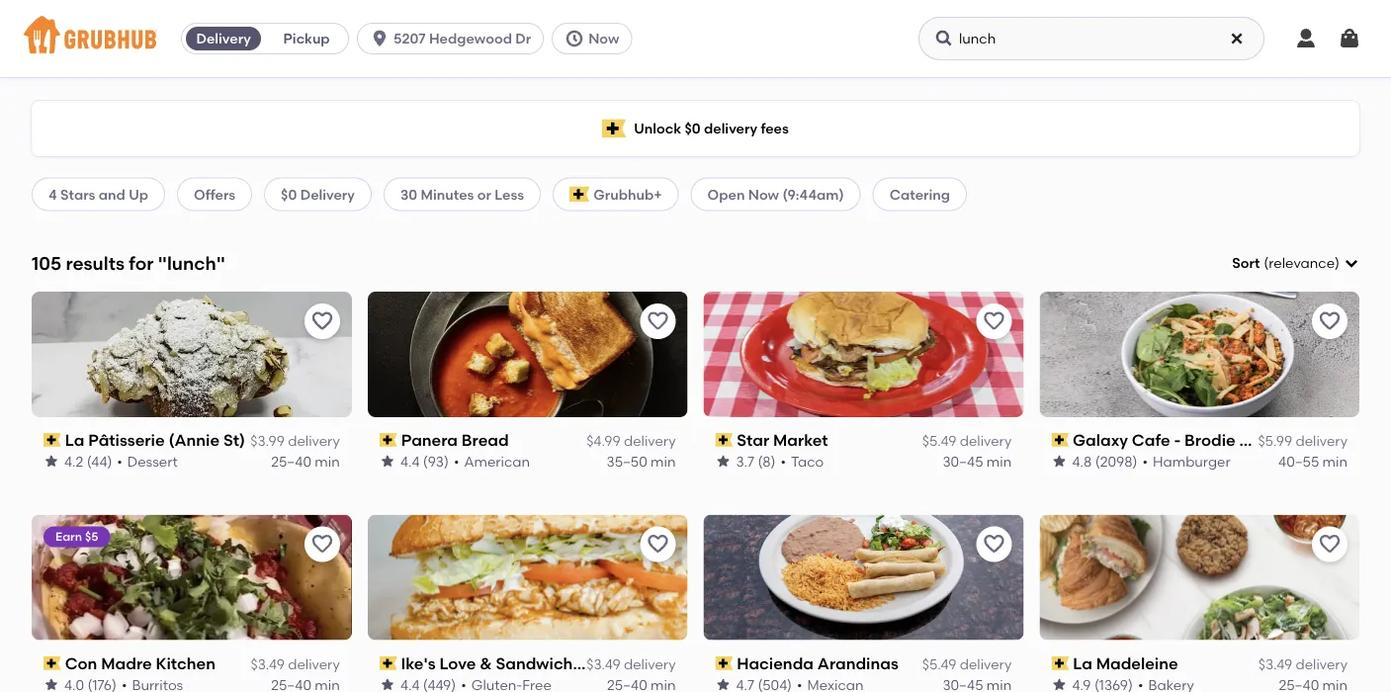 Task type: describe. For each thing, give the bounding box(es) containing it.
delivery button
[[182, 23, 265, 54]]

bread
[[462, 431, 509, 450]]

unlock
[[634, 120, 682, 137]]

35–50 min
[[607, 453, 676, 470]]

$5.49 for arandinas
[[923, 656, 957, 673]]

$0 delivery
[[281, 186, 355, 203]]

min for star market
[[987, 453, 1012, 470]]

$3.99 delivery
[[251, 433, 340, 450]]

now button
[[552, 23, 641, 54]]

st)
[[224, 431, 245, 450]]

hedgewood
[[429, 30, 512, 47]]

• for market
[[781, 453, 787, 470]]

svg image inside field
[[1345, 255, 1360, 271]]

• hamburger
[[1143, 453, 1231, 470]]

4
[[48, 186, 57, 203]]

for
[[129, 252, 154, 274]]

Search for food, convenience, alcohol... search field
[[919, 17, 1265, 60]]

save this restaurant image for brodie
[[1319, 309, 1343, 333]]

save this restaurant image for sandwiches
[[647, 533, 670, 557]]

hamburger
[[1153, 453, 1231, 470]]

3.7
[[737, 453, 755, 470]]

sandwiches
[[496, 654, 591, 673]]

hacienda
[[737, 654, 814, 673]]

ike's love & sandwiches logo image
[[368, 515, 688, 641]]

or
[[478, 186, 492, 203]]

"lunch"
[[158, 252, 225, 274]]

pickup button
[[265, 23, 348, 54]]

svg image inside 5207 hedgewood dr button
[[370, 29, 390, 48]]

star icon image for con madre kitchen
[[44, 677, 59, 693]]

la for la madeleine
[[1073, 654, 1093, 673]]

delivery inside delivery button
[[196, 30, 251, 47]]

4.2 (44)
[[64, 453, 112, 470]]

subscription pass image for con madre kitchen
[[44, 657, 61, 671]]

grubhub plus flag logo image for unlock $0 delivery fees
[[603, 119, 626, 138]]

(93)
[[423, 453, 449, 470]]

delivery for hacienda arandinas
[[960, 656, 1012, 673]]

fees
[[761, 120, 789, 137]]

$3.49 delivery for con madre kitchen
[[251, 656, 340, 673]]

$5.49 delivery for hacienda arandinas
[[923, 656, 1012, 673]]

2 horizontal spatial svg image
[[1339, 27, 1362, 50]]

sort ( relevance )
[[1233, 255, 1341, 272]]

star icon image for star market
[[716, 454, 732, 469]]

open now (9:44am)
[[708, 186, 845, 203]]

subscription pass image for star market
[[716, 433, 733, 447]]

dr
[[516, 30, 531, 47]]

5207
[[394, 30, 426, 47]]

now inside button
[[589, 30, 620, 47]]

hacienda arandinas
[[737, 654, 899, 673]]

star icon image for hacienda arandinas
[[716, 677, 732, 693]]

30
[[401, 186, 418, 203]]

market
[[774, 431, 829, 450]]

(annie
[[169, 431, 220, 450]]

(9:44am)
[[783, 186, 845, 203]]

ike's love & sandwiches
[[401, 654, 591, 673]]

• dessert
[[117, 453, 178, 470]]

25–40 min
[[271, 453, 340, 470]]

stars
[[60, 186, 95, 203]]

4 stars and up
[[48, 186, 148, 203]]

pickup
[[284, 30, 330, 47]]

con madre kitchen logo image
[[32, 515, 352, 641]]

subscription pass image for hacienda arandinas
[[716, 657, 733, 671]]

kitchen
[[156, 654, 216, 673]]

star icon image for galaxy cafe - brodie ln
[[1052, 454, 1068, 469]]

• taco
[[781, 453, 824, 470]]

ln
[[1240, 431, 1259, 450]]

la pâtisserie (annie st) logo image
[[32, 292, 352, 417]]

$4.99 delivery
[[587, 433, 676, 450]]

(
[[1265, 255, 1270, 272]]

less
[[495, 186, 525, 203]]

none field containing sort
[[1233, 253, 1360, 273]]

30–45
[[943, 453, 984, 470]]

$5.49 for market
[[923, 433, 957, 450]]

$5.99 delivery
[[1259, 433, 1348, 450]]

save this restaurant button for la pâtisserie (annie st)
[[304, 304, 340, 339]]

delivery for galaxy cafe - brodie ln
[[1296, 433, 1348, 450]]

$3.49 for la madeleine
[[1259, 656, 1293, 673]]

(2098)
[[1096, 453, 1138, 470]]

1 horizontal spatial delivery
[[300, 186, 355, 203]]

0 vertical spatial $0
[[685, 120, 701, 137]]

$5
[[85, 530, 98, 544]]

minutes
[[421, 186, 474, 203]]

arandinas
[[818, 654, 899, 673]]

105
[[32, 252, 61, 274]]

la madeleine logo image
[[1040, 515, 1360, 641]]

40–55 min
[[1279, 453, 1348, 470]]

1 horizontal spatial svg image
[[935, 29, 955, 48]]

brodie
[[1185, 431, 1236, 450]]

min for galaxy cafe - brodie ln
[[1323, 453, 1348, 470]]

30 minutes or less
[[401, 186, 525, 203]]

• for pâtisserie
[[117, 453, 123, 470]]

delivery for con madre kitchen
[[288, 656, 340, 673]]

la madeleine
[[1073, 654, 1179, 673]]

delivery for ike's love & sandwiches
[[624, 656, 676, 673]]

• for bread
[[454, 453, 459, 470]]

-
[[1175, 431, 1182, 450]]



Task type: vqa. For each thing, say whether or not it's contained in the screenshot.
Open at the top of page
yes



Task type: locate. For each thing, give the bounding box(es) containing it.
dessert
[[127, 453, 178, 470]]

subscription pass image
[[716, 433, 733, 447], [716, 657, 733, 671]]

2 $5.49 delivery from the top
[[923, 656, 1012, 673]]

la up 4.2
[[65, 431, 84, 450]]

save this restaurant image for st)
[[310, 309, 334, 333]]

0 vertical spatial subscription pass image
[[716, 433, 733, 447]]

catering
[[890, 186, 951, 203]]

2 $5.49 from the top
[[923, 656, 957, 673]]

love
[[440, 654, 476, 673]]

offers
[[194, 186, 236, 203]]

0 horizontal spatial $3.49
[[251, 656, 285, 673]]

1 horizontal spatial grubhub plus flag logo image
[[603, 119, 626, 138]]

star icon image for ike's love & sandwiches
[[380, 677, 395, 693]]

0 horizontal spatial $3.49 delivery
[[251, 656, 340, 673]]

•
[[117, 453, 123, 470], [454, 453, 459, 470], [781, 453, 787, 470], [1143, 453, 1148, 470]]

delivery
[[704, 120, 758, 137], [288, 433, 340, 450], [624, 433, 676, 450], [960, 433, 1012, 450], [1296, 433, 1348, 450], [288, 656, 340, 673], [624, 656, 676, 673], [960, 656, 1012, 673], [1296, 656, 1348, 673]]

grubhub plus flag logo image
[[603, 119, 626, 138], [570, 186, 590, 202]]

1 $5.49 delivery from the top
[[923, 433, 1012, 450]]

1 vertical spatial subscription pass image
[[716, 657, 733, 671]]

galaxy
[[1073, 431, 1129, 450]]

4 • from the left
[[1143, 453, 1148, 470]]

1 vertical spatial delivery
[[300, 186, 355, 203]]

$3.49 for ike's love & sandwiches
[[587, 656, 621, 673]]

2 $3.49 from the left
[[587, 656, 621, 673]]

star icon image for la pâtisserie (annie st)
[[44, 454, 59, 469]]

subscription pass image
[[44, 433, 61, 447], [380, 433, 397, 447], [1052, 433, 1069, 447], [44, 657, 61, 671], [380, 657, 397, 671], [1052, 657, 1069, 671]]

(44)
[[87, 453, 112, 470]]

subscription pass image left con at the left bottom of the page
[[44, 657, 61, 671]]

2 • from the left
[[454, 453, 459, 470]]

• down the cafe
[[1143, 453, 1148, 470]]

star icon image for panera bread
[[380, 454, 395, 469]]

save this restaurant image for la madeleine
[[1319, 533, 1343, 557]]

subscription pass image left hacienda
[[716, 657, 733, 671]]

• right (93)
[[454, 453, 459, 470]]

0 horizontal spatial svg image
[[370, 29, 390, 48]]

0 horizontal spatial $0
[[281, 186, 297, 203]]

1 $3.49 from the left
[[251, 656, 285, 673]]

40–55
[[1279, 453, 1320, 470]]

la for la pâtisserie (annie st)
[[65, 431, 84, 450]]

subscription pass image for galaxy cafe - brodie ln
[[1052, 433, 1069, 447]]

0 vertical spatial grubhub plus flag logo image
[[603, 119, 626, 138]]

la pâtisserie (annie st)
[[65, 431, 245, 450]]

panera bread
[[401, 431, 509, 450]]

None field
[[1233, 253, 1360, 273]]

35–50
[[607, 453, 648, 470]]

$0
[[685, 120, 701, 137], [281, 186, 297, 203]]

save this restaurant image
[[310, 309, 334, 333], [1319, 309, 1343, 333], [647, 533, 670, 557], [983, 533, 1006, 557]]

3 min from the left
[[987, 453, 1012, 470]]

min right 40–55
[[1323, 453, 1348, 470]]

$3.49 for con madre kitchen
[[251, 656, 285, 673]]

$3.99
[[251, 433, 285, 450]]

grubhub plus flag logo image left grubhub+
[[570, 186, 590, 202]]

save this restaurant button for star market
[[977, 304, 1012, 339]]

0 vertical spatial now
[[589, 30, 620, 47]]

earn
[[55, 530, 82, 544]]

main navigation navigation
[[0, 0, 1392, 77]]

subscription pass image for la madeleine
[[1052, 657, 1069, 671]]

• american
[[454, 453, 530, 470]]

con madre kitchen
[[65, 654, 216, 673]]

star market logo image
[[704, 292, 1024, 417]]

(8)
[[758, 453, 776, 470]]

galaxy cafe - brodie ln logo image
[[1040, 292, 1360, 417]]

30–45 min
[[943, 453, 1012, 470]]

3 $3.49 delivery from the left
[[1259, 656, 1348, 673]]

sort
[[1233, 255, 1261, 272]]

min right 35–50
[[651, 453, 676, 470]]

ike's
[[401, 654, 436, 673]]

svg image
[[1339, 27, 1362, 50], [370, 29, 390, 48], [935, 29, 955, 48]]

con
[[65, 654, 97, 673]]

subscription pass image left ike's
[[380, 657, 397, 671]]

$0 right offers
[[281, 186, 297, 203]]

save this restaurant image
[[647, 309, 670, 333], [983, 309, 1006, 333], [310, 533, 334, 557], [1319, 533, 1343, 557]]

0 horizontal spatial la
[[65, 431, 84, 450]]

2 horizontal spatial $3.49 delivery
[[1259, 656, 1348, 673]]

0 vertical spatial la
[[65, 431, 84, 450]]

$5.99
[[1259, 433, 1293, 450]]

1 $3.49 delivery from the left
[[251, 656, 340, 673]]

save this restaurant button
[[304, 304, 340, 339], [641, 304, 676, 339], [977, 304, 1012, 339], [1313, 304, 1348, 339], [304, 527, 340, 563], [641, 527, 676, 563], [977, 527, 1012, 563], [1313, 527, 1348, 563]]

results
[[66, 252, 125, 274]]

star market
[[737, 431, 829, 450]]

$5.49 up 30–45
[[923, 433, 957, 450]]

$3.49 delivery for la madeleine
[[1259, 656, 1348, 673]]

delivery left the 30
[[300, 186, 355, 203]]

now right open
[[749, 186, 780, 203]]

svg image
[[1295, 27, 1319, 50], [565, 29, 585, 48], [1230, 31, 1246, 46], [1345, 255, 1360, 271]]

3 • from the left
[[781, 453, 787, 470]]

0 horizontal spatial grubhub plus flag logo image
[[570, 186, 590, 202]]

1 horizontal spatial $3.49
[[587, 656, 621, 673]]

4.4 (93)
[[400, 453, 449, 470]]

subscription pass image left star
[[716, 433, 733, 447]]

delivery
[[196, 30, 251, 47], [300, 186, 355, 203]]

subscription pass image for ike's love & sandwiches
[[380, 657, 397, 671]]

&
[[480, 654, 492, 673]]

earn $5
[[55, 530, 98, 544]]

grubhub plus flag logo image for grubhub+
[[570, 186, 590, 202]]

grubhub plus flag logo image left unlock
[[603, 119, 626, 138]]

0 vertical spatial $5.49
[[923, 433, 957, 450]]

4.2
[[64, 453, 83, 470]]

0 horizontal spatial now
[[589, 30, 620, 47]]

5207 hedgewood dr button
[[357, 23, 552, 54]]

madeleine
[[1097, 654, 1179, 673]]

• right (44)
[[117, 453, 123, 470]]

4.8 (2098)
[[1073, 453, 1138, 470]]

1 • from the left
[[117, 453, 123, 470]]

subscription pass image for la pâtisserie (annie st)
[[44, 433, 61, 447]]

panera bread logo image
[[368, 292, 688, 417]]

grubhub+
[[594, 186, 662, 203]]

$5.49 right arandinas
[[923, 656, 957, 673]]

subscription pass image left pâtisserie
[[44, 433, 61, 447]]

delivery left pickup "button"
[[196, 30, 251, 47]]

3 $3.49 from the left
[[1259, 656, 1293, 673]]

$5.49 delivery
[[923, 433, 1012, 450], [923, 656, 1012, 673]]

star icon image
[[44, 454, 59, 469], [380, 454, 395, 469], [716, 454, 732, 469], [1052, 454, 1068, 469], [44, 677, 59, 693], [380, 677, 395, 693], [716, 677, 732, 693], [1052, 677, 1068, 693]]

• right (8)
[[781, 453, 787, 470]]

taco
[[791, 453, 824, 470]]

4.4
[[400, 453, 420, 470]]

relevance
[[1270, 255, 1336, 272]]

min for panera bread
[[651, 453, 676, 470]]

american
[[464, 453, 530, 470]]

2 $3.49 delivery from the left
[[587, 656, 676, 673]]

svg image inside now button
[[565, 29, 585, 48]]

1 $5.49 from the top
[[923, 433, 957, 450]]

save this restaurant button for galaxy cafe - brodie ln
[[1313, 304, 1348, 339]]

cafe
[[1133, 431, 1171, 450]]

min
[[315, 453, 340, 470], [651, 453, 676, 470], [987, 453, 1012, 470], [1323, 453, 1348, 470]]

1 subscription pass image from the top
[[716, 433, 733, 447]]

delivery for la madeleine
[[1296, 656, 1348, 673]]

1 horizontal spatial $3.49 delivery
[[587, 656, 676, 673]]

2 subscription pass image from the top
[[716, 657, 733, 671]]

1 min from the left
[[315, 453, 340, 470]]

subscription pass image left panera
[[380, 433, 397, 447]]

galaxy cafe - brodie ln
[[1073, 431, 1259, 450]]

hacienda arandinas logo image
[[704, 515, 1024, 641]]

now right the dr
[[589, 30, 620, 47]]

min right 25–40
[[315, 453, 340, 470]]

1 vertical spatial $0
[[281, 186, 297, 203]]

1 vertical spatial now
[[749, 186, 780, 203]]

5207 hedgewood dr
[[394, 30, 531, 47]]

save this restaurant button for hacienda arandinas
[[977, 527, 1012, 563]]

$4.99
[[587, 433, 621, 450]]

1 vertical spatial grubhub plus flag logo image
[[570, 186, 590, 202]]

1 horizontal spatial $0
[[685, 120, 701, 137]]

1 vertical spatial $5.49
[[923, 656, 957, 673]]

1 horizontal spatial la
[[1073, 654, 1093, 673]]

save this restaurant button for panera bread
[[641, 304, 676, 339]]

$5.49 delivery for star market
[[923, 433, 1012, 450]]

$3.49
[[251, 656, 285, 673], [587, 656, 621, 673], [1259, 656, 1293, 673]]

1 horizontal spatial now
[[749, 186, 780, 203]]

pâtisserie
[[88, 431, 165, 450]]

save this restaurant image for panera bread
[[647, 309, 670, 333]]

0 vertical spatial $5.49 delivery
[[923, 433, 1012, 450]]

2 horizontal spatial $3.49
[[1259, 656, 1293, 673]]

delivery for panera bread
[[624, 433, 676, 450]]

min right 30–45
[[987, 453, 1012, 470]]

$0 right unlock
[[685, 120, 701, 137]]

4 min from the left
[[1323, 453, 1348, 470]]

up
[[129, 186, 148, 203]]

save this restaurant image for star market
[[983, 309, 1006, 333]]

and
[[99, 186, 125, 203]]

la
[[65, 431, 84, 450], [1073, 654, 1093, 673]]

subscription pass image for panera bread
[[380, 433, 397, 447]]

save this restaurant button for la madeleine
[[1313, 527, 1348, 563]]

)
[[1336, 255, 1341, 272]]

0 vertical spatial delivery
[[196, 30, 251, 47]]

delivery for star market
[[960, 433, 1012, 450]]

min for la pâtisserie (annie st)
[[315, 453, 340, 470]]

25–40
[[271, 453, 312, 470]]

save this restaurant button for ike's love & sandwiches
[[641, 527, 676, 563]]

now
[[589, 30, 620, 47], [749, 186, 780, 203]]

$3.49 delivery for ike's love & sandwiches
[[587, 656, 676, 673]]

$5.49
[[923, 433, 957, 450], [923, 656, 957, 673]]

105 results for "lunch"
[[32, 252, 225, 274]]

1 vertical spatial $5.49 delivery
[[923, 656, 1012, 673]]

subscription pass image left la madeleine
[[1052, 657, 1069, 671]]

2 min from the left
[[651, 453, 676, 470]]

1 vertical spatial la
[[1073, 654, 1093, 673]]

madre
[[101, 654, 152, 673]]

delivery for la pâtisserie (annie st)
[[288, 433, 340, 450]]

panera
[[401, 431, 458, 450]]

4.8
[[1073, 453, 1092, 470]]

• for cafe
[[1143, 453, 1148, 470]]

0 horizontal spatial delivery
[[196, 30, 251, 47]]

open
[[708, 186, 745, 203]]

subscription pass image left galaxy
[[1052, 433, 1069, 447]]

3.7 (8)
[[737, 453, 776, 470]]

unlock $0 delivery fees
[[634, 120, 789, 137]]

la left madeleine
[[1073, 654, 1093, 673]]

star icon image for la madeleine
[[1052, 677, 1068, 693]]



